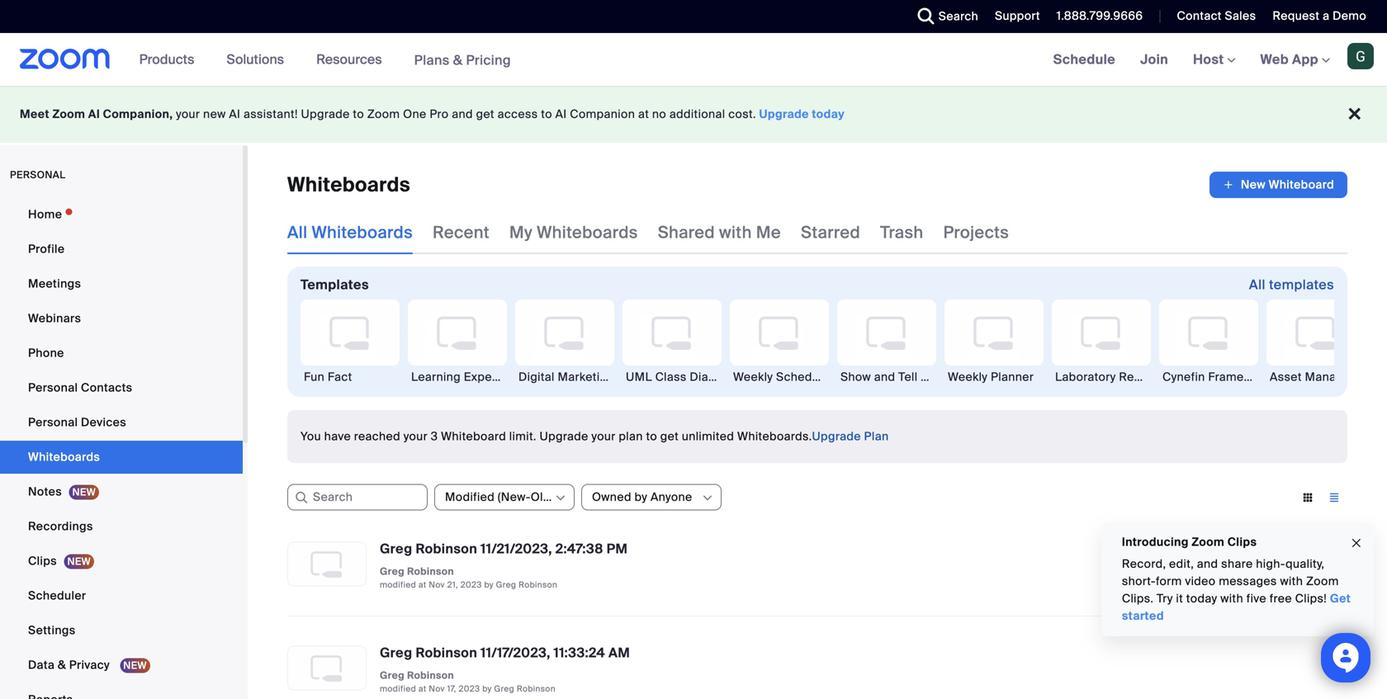 Task type: vqa. For each thing, say whether or not it's contained in the screenshot.
tabs of my account settings page tab list
no



Task type: locate. For each thing, give the bounding box(es) containing it.
0 vertical spatial get
[[476, 107, 495, 122]]

1 horizontal spatial &
[[453, 51, 463, 69]]

ai left companion
[[556, 107, 567, 122]]

home
[[28, 207, 62, 222]]

show options image for old)
[[554, 492, 568, 505]]

search button
[[906, 0, 983, 33]]

web app button
[[1261, 51, 1331, 68]]

at inside greg robinson 11/21/2023, 2:47:38 pm greg robinson modified at nov 21, 2023 by greg robinson
[[419, 580, 427, 591]]

2 nov from the top
[[429, 684, 445, 695]]

report
[[1120, 370, 1158, 385]]

0 horizontal spatial all
[[287, 222, 308, 243]]

0 horizontal spatial weekly
[[734, 370, 773, 385]]

2 horizontal spatial your
[[592, 429, 616, 444]]

2 modified from the top
[[380, 684, 416, 695]]

2 vertical spatial and
[[1198, 557, 1219, 572]]

join
[[1141, 51, 1169, 68]]

all left templates
[[1250, 276, 1266, 294]]

upgrade left plan
[[812, 429, 862, 444]]

1 horizontal spatial canvas
[[618, 370, 659, 385]]

0 horizontal spatial show options image
[[554, 492, 568, 505]]

show options image right anyone
[[701, 492, 715, 505]]

asset
[[1271, 370, 1303, 385]]

cost.
[[729, 107, 757, 122]]

ai right "new"
[[229, 107, 241, 122]]

upgrade today link
[[760, 107, 845, 122]]

2 vertical spatial by
[[483, 684, 492, 695]]

2 horizontal spatial and
[[1198, 557, 1219, 572]]

record,
[[1123, 557, 1167, 572]]

2 weekly from the left
[[948, 370, 988, 385]]

1 modified from the top
[[380, 580, 416, 591]]

fun fact element
[[301, 369, 400, 386]]

clips.
[[1123, 592, 1154, 607]]

whiteboards up all whiteboards
[[287, 172, 411, 198]]

personal
[[28, 380, 78, 396], [28, 415, 78, 430]]

with right tell
[[921, 370, 944, 385]]

personal down the personal contacts
[[28, 415, 78, 430]]

1 horizontal spatial ai
[[229, 107, 241, 122]]

weekly
[[734, 370, 773, 385], [948, 370, 988, 385]]

clips up the scheduler
[[28, 554, 57, 569]]

1 horizontal spatial a
[[1324, 8, 1330, 24]]

digital
[[519, 370, 555, 385]]

templates
[[301, 276, 369, 294]]

with up free
[[1281, 574, 1304, 589]]

1 vertical spatial schedule
[[777, 370, 830, 385]]

all inside tab list
[[287, 222, 308, 243]]

with left the "me" at the top of page
[[720, 222, 752, 243]]

upgrade down product information navigation
[[301, 107, 350, 122]]

clips up share
[[1228, 535, 1258, 550]]

all up templates
[[287, 222, 308, 243]]

nov inside greg robinson 11/21/2023, 2:47:38 pm greg robinson modified at nov 21, 2023 by greg robinson
[[429, 580, 445, 591]]

edit,
[[1170, 557, 1195, 572]]

at inside greg robinson modified at nov 17, 2023 by greg robinson
[[419, 684, 427, 695]]

0 vertical spatial and
[[452, 107, 473, 122]]

support
[[996, 8, 1041, 24]]

by right 21,
[[484, 580, 494, 591]]

zoom left one
[[367, 107, 400, 122]]

& inside product information navigation
[[453, 51, 463, 69]]

whiteboard right 3 on the left bottom of page
[[441, 429, 506, 444]]

1 vertical spatial by
[[484, 580, 494, 591]]

resources
[[316, 51, 382, 68]]

upgrade plan button
[[812, 424, 889, 450]]

0 vertical spatial nov
[[429, 580, 445, 591]]

am
[[609, 645, 630, 662]]

uml class diagram button
[[623, 300, 738, 386]]

weekly planner element
[[945, 369, 1044, 386]]

a left the twist
[[947, 370, 954, 385]]

unlimited
[[682, 429, 735, 444]]

learning experience canvas element
[[408, 369, 572, 386]]

thumbnail of greg robinson 11/17/2023, 11:33:24 am image
[[288, 647, 366, 690]]

0 vertical spatial a
[[1324, 8, 1330, 24]]

canvas for learning experience canvas
[[531, 370, 572, 385]]

zoom
[[52, 107, 85, 122], [367, 107, 400, 122], [1193, 535, 1225, 550], [1307, 574, 1340, 589]]

at left no at the left top of page
[[639, 107, 649, 122]]

0 horizontal spatial ai
[[88, 107, 100, 122]]

1 horizontal spatial today
[[1187, 592, 1218, 607]]

1 ai from the left
[[88, 107, 100, 122]]

2 canvas from the left
[[618, 370, 659, 385]]

1 vertical spatial clips
[[28, 554, 57, 569]]

management
[[1306, 370, 1380, 385]]

personal inside personal devices link
[[28, 415, 78, 430]]

1 weekly from the left
[[734, 370, 773, 385]]

at
[[639, 107, 649, 122], [419, 580, 427, 591], [419, 684, 427, 695]]

banner containing products
[[0, 33, 1388, 87]]

all for all templates
[[1250, 276, 1266, 294]]

to down 'resources' dropdown button
[[353, 107, 364, 122]]

1 vertical spatial get
[[661, 429, 679, 444]]

personal for personal contacts
[[28, 380, 78, 396]]

personal menu menu
[[0, 198, 243, 700]]

meetings
[[28, 276, 81, 292]]

1 vertical spatial a
[[947, 370, 954, 385]]

nov inside greg robinson modified at nov 17, 2023 by greg robinson
[[429, 684, 445, 695]]

weekly up whiteboards.
[[734, 370, 773, 385]]

get started
[[1123, 592, 1352, 624]]

1.888.799.9666 button up schedule link
[[1057, 8, 1144, 24]]

get
[[1331, 592, 1352, 607]]

get left 'unlimited'
[[661, 429, 679, 444]]

upgrade
[[301, 107, 350, 122], [760, 107, 809, 122], [540, 429, 589, 444], [812, 429, 862, 444]]

request a demo link
[[1261, 0, 1388, 33], [1273, 8, 1367, 24]]

plan
[[619, 429, 643, 444]]

new
[[1242, 177, 1266, 192]]

to right plan
[[646, 429, 658, 444]]

1 vertical spatial personal
[[28, 415, 78, 430]]

at left 21,
[[419, 580, 427, 591]]

0 vertical spatial schedule
[[1054, 51, 1116, 68]]

2 personal from the top
[[28, 415, 78, 430]]

to
[[353, 107, 364, 122], [541, 107, 553, 122], [646, 429, 658, 444]]

0 vertical spatial &
[[453, 51, 463, 69]]

marketing
[[558, 370, 615, 385]]

& right plans
[[453, 51, 463, 69]]

and right pro
[[452, 107, 473, 122]]

cynefin framework
[[1163, 370, 1271, 385]]

framework
[[1209, 370, 1271, 385]]

phone link
[[0, 337, 243, 370]]

and
[[452, 107, 473, 122], [875, 370, 896, 385], [1198, 557, 1219, 572]]

today down the video
[[1187, 592, 1218, 607]]

tabs of all whiteboard page tab list
[[287, 211, 1010, 254]]

1 vertical spatial nov
[[429, 684, 445, 695]]

1 horizontal spatial schedule
[[1054, 51, 1116, 68]]

introducing zoom clips
[[1123, 535, 1258, 550]]

anyone
[[651, 490, 693, 505]]

video
[[1186, 574, 1217, 589]]

whiteboard right new
[[1269, 177, 1335, 192]]

1.888.799.9666 button
[[1045, 0, 1148, 33], [1057, 8, 1144, 24]]

1 vertical spatial modified
[[380, 684, 416, 695]]

0 horizontal spatial clips
[[28, 554, 57, 569]]

fun fact
[[304, 370, 352, 385]]

whiteboards
[[287, 172, 411, 198], [312, 222, 413, 243], [537, 222, 638, 243], [28, 450, 100, 465]]

1 horizontal spatial all
[[1250, 276, 1266, 294]]

1 horizontal spatial whiteboard
[[1269, 177, 1335, 192]]

1 vertical spatial &
[[58, 658, 66, 673]]

get left access
[[476, 107, 495, 122]]

a left demo
[[1324, 8, 1330, 24]]

a inside button
[[947, 370, 954, 385]]

tell
[[899, 370, 918, 385]]

modified
[[380, 580, 416, 591], [380, 684, 416, 695]]

1 canvas from the left
[[531, 370, 572, 385]]

close image
[[1351, 534, 1364, 553]]

0 horizontal spatial a
[[947, 370, 954, 385]]

list mode, selected image
[[1322, 491, 1348, 506]]

whiteboards inside personal menu menu
[[28, 450, 100, 465]]

your left "new"
[[176, 107, 200, 122]]

0 vertical spatial 2023
[[461, 580, 482, 591]]

schedule inside button
[[777, 370, 830, 385]]

1 vertical spatial whiteboard
[[441, 429, 506, 444]]

plan
[[865, 429, 889, 444]]

1 vertical spatial all
[[1250, 276, 1266, 294]]

2 horizontal spatial ai
[[556, 107, 567, 122]]

whiteboards down personal devices
[[28, 450, 100, 465]]

by right owned
[[635, 490, 648, 505]]

modified inside greg robinson modified at nov 17, 2023 by greg robinson
[[380, 684, 416, 695]]

by inside popup button
[[635, 490, 648, 505]]

schedule link
[[1041, 33, 1129, 86]]

0 horizontal spatial &
[[58, 658, 66, 673]]

11/17/2023,
[[481, 645, 551, 662]]

show
[[841, 370, 872, 385]]

0 vertical spatial all
[[287, 222, 308, 243]]

1 horizontal spatial and
[[875, 370, 896, 385]]

product information navigation
[[127, 33, 524, 87]]

your left 3 on the left bottom of page
[[404, 429, 428, 444]]

weekly schedule element
[[730, 369, 830, 386]]

0 horizontal spatial canvas
[[531, 370, 572, 385]]

quality,
[[1286, 557, 1325, 572]]

0 vertical spatial whiteboard
[[1269, 177, 1335, 192]]

your left plan
[[592, 429, 616, 444]]

nov left 21,
[[429, 580, 445, 591]]

ai left "companion,"
[[88, 107, 100, 122]]

1 horizontal spatial clips
[[1228, 535, 1258, 550]]

0 vertical spatial at
[[639, 107, 649, 122]]

0 horizontal spatial and
[[452, 107, 473, 122]]

show and tell with a twist element
[[838, 369, 986, 386]]

personal down 'phone'
[[28, 380, 78, 396]]

2023
[[461, 580, 482, 591], [459, 684, 480, 695]]

1 horizontal spatial your
[[404, 429, 428, 444]]

0 horizontal spatial today
[[812, 107, 845, 122]]

modified left 21,
[[380, 580, 416, 591]]

robinson inside application
[[416, 645, 478, 662]]

upgrade right limit.
[[540, 429, 589, 444]]

banner
[[0, 33, 1388, 87]]

2023 right 21,
[[461, 580, 482, 591]]

1 vertical spatial 2023
[[459, 684, 480, 695]]

by right 17, on the left bottom of the page
[[483, 684, 492, 695]]

today up whiteboards application
[[812, 107, 845, 122]]

1 nov from the top
[[429, 580, 445, 591]]

greg inside greg robinson 11/17/2023, 11:33:24 am application
[[380, 645, 413, 662]]

2023 right 17, on the left bottom of the page
[[459, 684, 480, 695]]

1 show options image from the left
[[554, 492, 568, 505]]

all inside button
[[1250, 276, 1266, 294]]

laboratory report element
[[1052, 369, 1158, 386]]

started
[[1123, 609, 1165, 624]]

show options image
[[554, 492, 568, 505], [701, 492, 715, 505]]

add image
[[1223, 177, 1235, 193]]

1 vertical spatial today
[[1187, 592, 1218, 607]]

modified left 17, on the left bottom of the page
[[380, 684, 416, 695]]

companion,
[[103, 107, 173, 122]]

search
[[939, 9, 979, 24]]

0 vertical spatial today
[[812, 107, 845, 122]]

modified (new-old)
[[445, 490, 554, 505]]

2 show options image from the left
[[701, 492, 715, 505]]

all for all whiteboards
[[287, 222, 308, 243]]

2 ai from the left
[[229, 107, 241, 122]]

1 horizontal spatial weekly
[[948, 370, 988, 385]]

Search text field
[[287, 485, 428, 511]]

1.888.799.9666 button up join
[[1045, 0, 1148, 33]]

weekly for weekly planner
[[948, 370, 988, 385]]

& right data
[[58, 658, 66, 673]]

recent
[[433, 222, 490, 243]]

show options image for anyone
[[701, 492, 715, 505]]

and up the video
[[1198, 557, 1219, 572]]

0 vertical spatial modified
[[380, 580, 416, 591]]

2:47:38
[[556, 541, 604, 558]]

0 vertical spatial by
[[635, 490, 648, 505]]

fun fact button
[[301, 300, 400, 386]]

messages
[[1220, 574, 1278, 589]]

personal inside personal contacts link
[[28, 380, 78, 396]]

1 horizontal spatial to
[[541, 107, 553, 122]]

weekly schedule button
[[730, 300, 830, 386]]

uml class diagram element
[[623, 369, 738, 386]]

canvas for digital marketing canvas
[[618, 370, 659, 385]]

zoom up clips!
[[1307, 574, 1340, 589]]

today
[[812, 107, 845, 122], [1187, 592, 1218, 607]]

at left 17, on the left bottom of the page
[[419, 684, 427, 695]]

solutions button
[[227, 33, 292, 86]]

robinson
[[416, 541, 478, 558], [407, 565, 454, 578], [519, 580, 558, 591], [416, 645, 478, 662], [407, 670, 454, 682], [517, 684, 556, 695]]

1 horizontal spatial show options image
[[701, 492, 715, 505]]

modified
[[445, 490, 495, 505]]

experience
[[464, 370, 528, 385]]

to right access
[[541, 107, 553, 122]]

1 personal from the top
[[28, 380, 78, 396]]

a
[[1324, 8, 1330, 24], [947, 370, 954, 385]]

0 horizontal spatial get
[[476, 107, 495, 122]]

17,
[[447, 684, 457, 695]]

weekly left planner
[[948, 370, 988, 385]]

show options image right old)
[[554, 492, 568, 505]]

learning experience canvas
[[411, 370, 572, 385]]

0 vertical spatial personal
[[28, 380, 78, 396]]

digital marketing canvas button
[[516, 300, 659, 386]]

0 horizontal spatial your
[[176, 107, 200, 122]]

your
[[176, 107, 200, 122], [404, 429, 428, 444], [592, 429, 616, 444]]

whiteboards.
[[738, 429, 812, 444]]

nov left 17, on the left bottom of the page
[[429, 684, 445, 695]]

0 vertical spatial clips
[[1228, 535, 1258, 550]]

try
[[1157, 592, 1174, 607]]

& inside personal menu menu
[[58, 658, 66, 673]]

sales
[[1226, 8, 1257, 24]]

with
[[720, 222, 752, 243], [921, 370, 944, 385], [1281, 574, 1304, 589], [1221, 592, 1244, 607]]

webinars link
[[0, 302, 243, 335]]

1 vertical spatial at
[[419, 580, 427, 591]]

owned by anyone button
[[592, 486, 701, 510]]

canvas
[[531, 370, 572, 385], [618, 370, 659, 385]]

access
[[498, 107, 538, 122]]

1 vertical spatial and
[[875, 370, 896, 385]]

diagram
[[690, 370, 738, 385]]

zoom right meet
[[52, 107, 85, 122]]

schedule left show
[[777, 370, 830, 385]]

schedule down 1.888.799.9666
[[1054, 51, 1116, 68]]

0 horizontal spatial schedule
[[777, 370, 830, 385]]

2 vertical spatial at
[[419, 684, 427, 695]]

and left tell
[[875, 370, 896, 385]]

and inside record, edit, and share high-quality, short-form video messages with zoom clips. try it today with five free clips!
[[1198, 557, 1219, 572]]

digital marketing canvas
[[519, 370, 659, 385]]



Task type: describe. For each thing, give the bounding box(es) containing it.
settings
[[28, 623, 76, 639]]

asset management element
[[1267, 369, 1380, 386]]

app
[[1293, 51, 1319, 68]]

meet zoom ai companion, your new ai assistant! upgrade to zoom one pro and get access to ai companion at no additional cost. upgrade today
[[20, 107, 845, 122]]

11:33:24
[[554, 645, 605, 662]]

greg robinson modified at nov 17, 2023 by greg robinson
[[380, 670, 556, 695]]

companion
[[570, 107, 635, 122]]

all whiteboards
[[287, 222, 413, 243]]

web app
[[1261, 51, 1319, 68]]

five
[[1247, 592, 1267, 607]]

with inside button
[[921, 370, 944, 385]]

request
[[1273, 8, 1320, 24]]

11/21/2023,
[[481, 541, 552, 558]]

2 horizontal spatial to
[[646, 429, 658, 444]]

one
[[403, 107, 427, 122]]

share
[[1222, 557, 1254, 572]]

cynefin framework button
[[1160, 300, 1271, 386]]

introducing
[[1123, 535, 1190, 550]]

free
[[1270, 592, 1293, 607]]

products
[[139, 51, 194, 68]]

digital marketing canvas element
[[516, 369, 659, 386]]

owned by anyone
[[592, 490, 693, 505]]

weekly for weekly schedule
[[734, 370, 773, 385]]

whiteboard inside button
[[1269, 177, 1335, 192]]

request a demo
[[1273, 8, 1367, 24]]

weekly schedule
[[734, 370, 830, 385]]

2023 inside greg robinson 11/21/2023, 2:47:38 pm greg robinson modified at nov 21, 2023 by greg robinson
[[461, 580, 482, 591]]

reached
[[354, 429, 401, 444]]

data
[[28, 658, 55, 673]]

uml
[[626, 370, 653, 385]]

privacy
[[69, 658, 110, 673]]

1.888.799.9666
[[1057, 8, 1144, 24]]

data & privacy
[[28, 658, 113, 673]]

meetings navigation
[[1041, 33, 1388, 87]]

scheduler
[[28, 589, 86, 604]]

& for data
[[58, 658, 66, 673]]

zoom inside record, edit, and share high-quality, short-form video messages with zoom clips. try it today with five free clips!
[[1307, 574, 1340, 589]]

show and tell with a twist
[[841, 370, 986, 385]]

devices
[[81, 415, 126, 430]]

projects
[[944, 222, 1010, 243]]

today inside record, edit, and share high-quality, short-form video messages with zoom clips. try it today with five free clips!
[[1187, 592, 1218, 607]]

assistant!
[[244, 107, 298, 122]]

cynefin framework element
[[1160, 369, 1271, 386]]

greg robinson 11/17/2023, 11:33:24 am application
[[380, 641, 1322, 666]]

twist
[[957, 370, 986, 385]]

you
[[301, 429, 321, 444]]

show and tell with a twist button
[[838, 300, 986, 386]]

you have reached your 3 whiteboard limit. upgrade your plan to get unlimited whiteboards. upgrade plan
[[301, 429, 889, 444]]

notes link
[[0, 476, 243, 509]]

and inside meet zoom ai companion, footer
[[452, 107, 473, 122]]

schedule inside meetings 'navigation'
[[1054, 51, 1116, 68]]

3
[[431, 429, 438, 444]]

more options for greg robinson 11/17/2023, 11:33:24 am image
[[1322, 661, 1348, 676]]

by inside greg robinson 11/21/2023, 2:47:38 pm greg robinson modified at nov 21, 2023 by greg robinson
[[484, 580, 494, 591]]

greg robinson 11/17/2023, 11:33:24 am, modified at nov 17, 2023 by greg robinson, link element
[[287, 630, 1348, 700]]

& for plans
[[453, 51, 463, 69]]

weekly planner button
[[945, 300, 1044, 386]]

planner
[[991, 370, 1034, 385]]

limit.
[[510, 429, 537, 444]]

profile
[[28, 242, 65, 257]]

laboratory report
[[1056, 370, 1158, 385]]

fact
[[328, 370, 352, 385]]

templates
[[1270, 276, 1335, 294]]

thumbnail of greg robinson 11/21/2023, 2:47:38 pm image
[[288, 543, 366, 586]]

0 horizontal spatial whiteboard
[[441, 429, 506, 444]]

pro
[[430, 107, 449, 122]]

upgrade right cost.
[[760, 107, 809, 122]]

profile picture image
[[1348, 43, 1375, 69]]

meet zoom ai companion, footer
[[0, 86, 1388, 143]]

new
[[203, 107, 226, 122]]

my
[[510, 222, 533, 243]]

plans
[[414, 51, 450, 69]]

get inside meet zoom ai companion, footer
[[476, 107, 495, 122]]

contact sales
[[1178, 8, 1257, 24]]

no
[[653, 107, 667, 122]]

fun
[[304, 370, 325, 385]]

meet
[[20, 107, 49, 122]]

pm
[[607, 541, 628, 558]]

my whiteboards
[[510, 222, 638, 243]]

zoom up edit,
[[1193, 535, 1225, 550]]

whiteboards application
[[287, 172, 1348, 198]]

greg robinson 11/21/2023, 2:47:38 pm, modified at nov 21, 2023 by greg robinson, link element
[[287, 526, 1348, 617]]

laboratory report button
[[1052, 300, 1158, 386]]

personal contacts link
[[0, 372, 243, 405]]

profile link
[[0, 233, 243, 266]]

pricing
[[466, 51, 511, 69]]

weekly planner
[[948, 370, 1034, 385]]

3 ai from the left
[[556, 107, 567, 122]]

modified (new-old) button
[[445, 486, 554, 510]]

whiteboards up templates
[[312, 222, 413, 243]]

whiteboards inside application
[[287, 172, 411, 198]]

personal contacts
[[28, 380, 133, 396]]

whiteboards right my
[[537, 222, 638, 243]]

owned
[[592, 490, 632, 505]]

solutions
[[227, 51, 284, 68]]

webinars
[[28, 311, 81, 326]]

personal devices link
[[0, 406, 243, 440]]

with down "messages"
[[1221, 592, 1244, 607]]

clips!
[[1296, 592, 1328, 607]]

scheduler link
[[0, 580, 243, 613]]

2023 inside greg robinson modified at nov 17, 2023 by greg robinson
[[459, 684, 480, 695]]

by inside greg robinson modified at nov 17, 2023 by greg robinson
[[483, 684, 492, 695]]

zoom logo image
[[20, 49, 110, 69]]

your inside meet zoom ai companion, footer
[[176, 107, 200, 122]]

starred
[[801, 222, 861, 243]]

it
[[1177, 592, 1184, 607]]

notes
[[28, 485, 62, 500]]

at inside meet zoom ai companion, footer
[[639, 107, 649, 122]]

resources button
[[316, 33, 390, 86]]

today inside meet zoom ai companion, footer
[[812, 107, 845, 122]]

join link
[[1129, 33, 1181, 86]]

shared with me
[[658, 222, 781, 243]]

recordings link
[[0, 511, 243, 544]]

personal
[[10, 169, 66, 181]]

shared
[[658, 222, 715, 243]]

new whiteboard button
[[1210, 172, 1348, 198]]

contact
[[1178, 8, 1222, 24]]

grid mode, not selected image
[[1295, 491, 1322, 506]]

with inside tabs of all whiteboard page tab list
[[720, 222, 752, 243]]

0 horizontal spatial to
[[353, 107, 364, 122]]

modified inside greg robinson 11/21/2023, 2:47:38 pm greg robinson modified at nov 21, 2023 by greg robinson
[[380, 580, 416, 591]]

clips inside personal menu menu
[[28, 554, 57, 569]]

1 horizontal spatial get
[[661, 429, 679, 444]]

greg robinson 11/17/2023, 11:33:24 am
[[380, 645, 630, 662]]

and inside button
[[875, 370, 896, 385]]

personal for personal devices
[[28, 415, 78, 430]]



